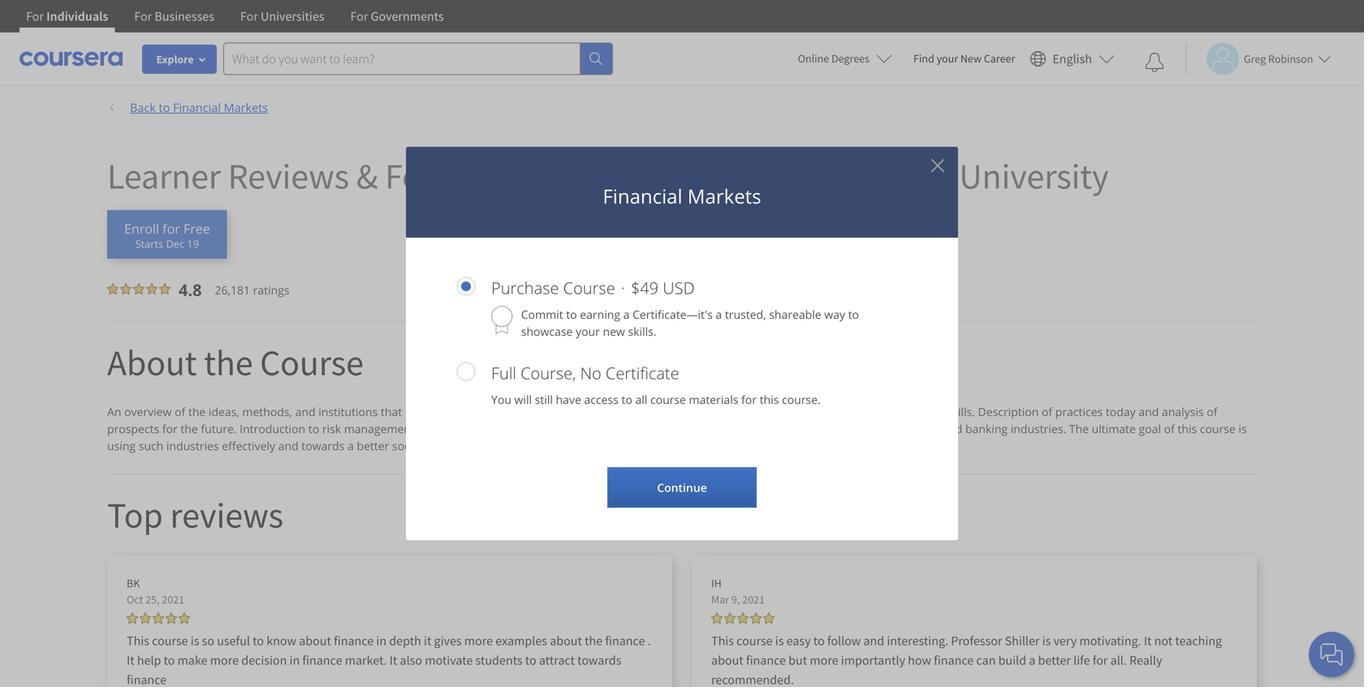 Task type: vqa. For each thing, say whether or not it's contained in the screenshot.
Applied
no



Task type: describe. For each thing, give the bounding box(es) containing it.
and left all
[[611, 404, 631, 420]]

finance inside an overview of the ideas, methods, and institutions that permit human society to manage risks and foster enterprise.  emphasis on financially-savvy leadership skills. description of practices today and analysis of prospects for the future. introduction to risk management and behavioral finance principles to understand the real-world functioning of securities, insurance, and banking industries.  the ultimate goal of this course is using such industries effectively and towards a better society.
[[500, 422, 539, 437]]

of down the financially-
[[815, 422, 826, 437]]

learner
[[107, 154, 221, 199]]

to down risks
[[596, 422, 607, 437]]

a up the new
[[623, 307, 630, 322]]

english
[[1053, 51, 1092, 67]]

ratings
[[253, 283, 290, 298]]

industries
[[166, 439, 219, 454]]

this for this course is easy to follow and interesting. professor shiller is very motivating. it not teaching about finance but more importantly how finance can build a better life for all. really recommended.
[[711, 634, 734, 650]]

to inside full course, no certificate you will still have access to all course materials for this course.
[[622, 392, 633, 408]]

for businesses
[[134, 8, 214, 24]]

overview
[[124, 404, 172, 420]]

management
[[344, 422, 415, 437]]

can
[[977, 653, 996, 669]]

feedback
[[385, 154, 528, 199]]

26,181 ratings
[[215, 283, 290, 298]]

career
[[984, 51, 1016, 66]]

ih mar 9, 2021
[[711, 577, 765, 608]]

a inside this course is easy to follow and interesting. professor shiller is very motivating. it not teaching about finance but more importantly how finance can build a better life for all. really recommended.
[[1029, 653, 1036, 669]]

·
[[621, 277, 625, 299]]

governments
[[371, 8, 444, 24]]

for for individuals
[[26, 8, 44, 24]]

about inside this course is easy to follow and interesting. professor shiller is very motivating. it not teaching about finance but more importantly how finance can build a better life for all. really recommended.
[[711, 653, 744, 669]]

for for governments
[[350, 8, 368, 24]]

filled star image down "9,"
[[724, 613, 736, 625]]

continue button
[[608, 468, 757, 508]]

shiller
[[1005, 634, 1040, 650]]

about the course
[[107, 340, 364, 385]]

and down "permit"
[[418, 422, 438, 437]]

full
[[491, 362, 516, 385]]

better inside an overview of the ideas, methods, and institutions that permit human society to manage risks and foster enterprise.  emphasis on financially-savvy leadership skills. description of practices today and analysis of prospects for the future. introduction to risk management and behavioral finance principles to understand the real-world functioning of securities, insurance, and banking industries.  the ultimate goal of this course is using such industries effectively and towards a better society.
[[357, 439, 389, 454]]

1 vertical spatial in
[[290, 653, 300, 669]]

for for businesses
[[134, 8, 152, 24]]

to right way
[[848, 307, 859, 322]]

commit to earning a certificate—it's a trusted, shareable way to showcase your new skills.
[[521, 307, 859, 339]]

1 horizontal spatial it
[[390, 653, 397, 669]]

0 horizontal spatial course
[[260, 340, 364, 385]]

introduction
[[240, 422, 306, 437]]

have
[[556, 392, 581, 408]]

25,
[[145, 593, 160, 608]]

19
[[187, 237, 199, 251]]

course,
[[521, 362, 576, 385]]

certificate
[[606, 362, 680, 385]]

examples
[[496, 634, 547, 650]]

back
[[130, 99, 156, 115]]

your inside "link"
[[937, 51, 958, 66]]

for inside full course, no certificate you will still have access to all course materials for this course.
[[742, 392, 757, 408]]

depth
[[389, 634, 421, 650]]

human
[[444, 404, 481, 420]]

permit
[[405, 404, 441, 420]]

of right overview
[[175, 404, 185, 420]]

businesses
[[155, 8, 214, 24]]

2021 for so
[[162, 593, 184, 608]]

chevron left image
[[107, 103, 117, 112]]

importantly
[[841, 653, 906, 669]]

students
[[476, 653, 523, 669]]

$49
[[631, 277, 659, 299]]

methods,
[[242, 404, 292, 420]]

financial markets
[[603, 183, 762, 210]]

by
[[850, 154, 886, 199]]

for individuals
[[26, 8, 108, 24]]

insurance,
[[885, 422, 940, 437]]

oct
[[127, 593, 143, 608]]

towards inside an overview of the ideas, methods, and institutions that permit human society to manage risks and foster enterprise.  emphasis on financially-savvy leadership skills. description of practices today and analysis of prospects for the future. introduction to risk management and behavioral finance principles to understand the real-world functioning of securities, insurance, and banking industries.  the ultimate goal of this course is using such industries effectively and towards a better society.
[[302, 439, 345, 454]]

and up introduction
[[295, 404, 316, 420]]

course inside an overview of the ideas, methods, and institutions that permit human society to manage risks and foster enterprise.  emphasis on financially-savvy leadership skills. description of practices today and analysis of prospects for the future. introduction to risk management and behavioral finance principles to understand the real-world functioning of securities, insurance, and banking industries.  the ultimate goal of this course is using such industries effectively and towards a better society.
[[1200, 422, 1236, 437]]

real-
[[695, 422, 719, 437]]

of right analysis
[[1207, 404, 1218, 420]]

understand
[[610, 422, 672, 437]]

26,181
[[215, 283, 250, 298]]

life
[[1074, 653, 1090, 669]]

make
[[178, 653, 208, 669]]

reviews
[[170, 493, 283, 538]]

the left ideas,
[[188, 404, 206, 420]]

back to financial markets link
[[107, 86, 1257, 116]]

build
[[999, 653, 1027, 669]]

0 horizontal spatial about
[[299, 634, 331, 650]]

and down introduction
[[278, 439, 299, 454]]

professor
[[951, 634, 1003, 650]]

still
[[535, 392, 553, 408]]

0 vertical spatial course
[[563, 277, 615, 299]]

1 horizontal spatial in
[[376, 634, 387, 650]]

of right goal
[[1164, 422, 1175, 437]]

financially-
[[800, 404, 856, 420]]

0 horizontal spatial more
[[210, 653, 239, 669]]

to right back
[[159, 99, 170, 115]]

the down enterprise.
[[675, 422, 692, 437]]

coursera image
[[19, 46, 123, 72]]

functioning
[[752, 422, 812, 437]]

no
[[580, 362, 602, 385]]

today
[[1106, 404, 1136, 420]]

society
[[484, 404, 521, 420]]

new
[[603, 324, 625, 339]]

full course, no certificate you will still have access to all course materials for this course.
[[491, 362, 821, 408]]

easy
[[787, 634, 811, 650]]

is inside an overview of the ideas, methods, and institutions that permit human society to manage risks and foster enterprise.  emphasis on financially-savvy leadership skills. description of practices today and analysis of prospects for the future. introduction to risk management and behavioral finance principles to understand the real-world functioning of securities, insurance, and banking industries.  the ultimate goal of this course is using such industries effectively and towards a better society.
[[1239, 422, 1247, 437]]

it inside this course is easy to follow and interesting. professor shiller is very motivating. it not teaching about finance but more importantly how finance can build a better life for all. really recommended.
[[1144, 634, 1152, 650]]

skills. inside commit to earning a certificate—it's a trusted, shareable way to showcase your new skills.
[[628, 324, 657, 339]]

on
[[783, 404, 797, 420]]

find your new career
[[914, 51, 1016, 66]]

enroll for free starts dec 19
[[124, 220, 210, 251]]

interesting.
[[887, 634, 949, 650]]

risks
[[584, 404, 608, 420]]

for universities
[[240, 8, 324, 24]]

not
[[1155, 634, 1173, 650]]

analysis
[[1162, 404, 1204, 420]]

finance down the professor
[[934, 653, 974, 669]]

practices
[[1056, 404, 1103, 420]]

course.
[[782, 392, 821, 408]]

goal
[[1139, 422, 1161, 437]]

more inside this course is easy to follow and interesting. professor shiller is very motivating. it not teaching about finance but more importantly how finance can build a better life for all. really recommended.
[[810, 653, 839, 669]]

description
[[978, 404, 1039, 420]]

the inside this course is so useful to know about finance in depth it gives more examples about the finance . it help to make more decision in finance market. it also motivate students to attract towards finance
[[585, 634, 603, 650]]

trusted,
[[725, 307, 766, 322]]

bk oct 25, 2021
[[127, 577, 184, 608]]

✕
[[931, 152, 945, 178]]

finance up recommended.
[[746, 653, 786, 669]]

✕ button
[[931, 152, 945, 178]]



Task type: locate. For each thing, give the bounding box(es) containing it.
finance left market.
[[302, 653, 342, 669]]

course
[[563, 277, 615, 299], [260, 340, 364, 385]]

course up recommended.
[[737, 634, 773, 650]]

effectively
[[222, 439, 275, 454]]

chat with us image
[[1319, 642, 1345, 668]]

course right all
[[651, 392, 686, 408]]

1 horizontal spatial skills.
[[947, 404, 975, 420]]

free
[[184, 220, 210, 238]]

1 horizontal spatial this
[[711, 634, 734, 650]]

0 horizontal spatial your
[[576, 324, 600, 339]]

a inside an overview of the ideas, methods, and institutions that permit human society to manage risks and foster enterprise.  emphasis on financially-savvy leadership skills. description of practices today and analysis of prospects for the future. introduction to risk management and behavioral finance principles to understand the real-world functioning of securities, insurance, and banking industries.  the ultimate goal of this course is using such industries effectively and towards a better society.
[[348, 439, 354, 454]]

universities
[[261, 8, 324, 24]]

filled star image
[[107, 283, 119, 295], [140, 613, 151, 625], [179, 613, 190, 625], [724, 613, 736, 625]]

decision
[[241, 653, 287, 669]]

for left governments
[[350, 8, 368, 24]]

to right help
[[164, 653, 175, 669]]

9,
[[732, 593, 740, 608]]

yale
[[893, 154, 952, 199]]

better down the very
[[1038, 653, 1071, 669]]

for
[[26, 8, 44, 24], [134, 8, 152, 24], [240, 8, 258, 24], [350, 8, 368, 24]]

4.8
[[179, 279, 202, 301]]

1 vertical spatial course
[[260, 340, 364, 385]]

2021 for easy
[[742, 593, 765, 608]]

3 for from the left
[[240, 8, 258, 24]]

None search field
[[223, 43, 613, 75]]

industries.
[[1011, 422, 1067, 437]]

to left still
[[524, 404, 535, 420]]

this inside this course is easy to follow and interesting. professor shiller is very motivating. it not teaching about finance but more importantly how finance can build a better life for all. really recommended.
[[711, 634, 734, 650]]

to left all
[[622, 392, 633, 408]]

and inside this course is easy to follow and interesting. professor shiller is very motivating. it not teaching about finance but more importantly how finance can build a better life for all. really recommended.
[[864, 634, 885, 650]]

more down useful
[[210, 653, 239, 669]]

show notifications image
[[1145, 53, 1165, 72]]

1 for from the left
[[26, 8, 44, 24]]

and up importantly
[[864, 634, 885, 650]]

foster
[[634, 404, 665, 420]]

to left earning
[[566, 307, 577, 322]]

course inside this course is easy to follow and interesting. professor shiller is very motivating. it not teaching about finance but more importantly how finance can build a better life for all. really recommended.
[[737, 634, 773, 650]]

top
[[107, 493, 163, 538]]

1 horizontal spatial better
[[1038, 653, 1071, 669]]

2 for from the left
[[134, 8, 152, 24]]

a right the build
[[1029, 653, 1036, 669]]

towards inside this course is so useful to know about finance in depth it gives more examples about the finance . it help to make more decision in finance market. it also motivate students to attract towards finance
[[578, 653, 622, 669]]

skills. inside an overview of the ideas, methods, and institutions that permit human society to manage risks and foster enterprise.  emphasis on financially-savvy leadership skills. description of practices today and analysis of prospects for the future. introduction to risk management and behavioral finance principles to understand the real-world functioning of securities, insurance, and banking industries.  the ultimate goal of this course is using such industries effectively and towards a better society.
[[947, 404, 975, 420]]

course inside full course, no certificate you will still have access to all course materials for this course.
[[651, 392, 686, 408]]

bk
[[127, 577, 140, 591]]

motivate
[[425, 653, 473, 669]]

0 vertical spatial towards
[[302, 439, 345, 454]]

0 horizontal spatial towards
[[302, 439, 345, 454]]

world
[[719, 422, 749, 437]]

1 this from the left
[[127, 634, 149, 650]]

1 vertical spatial this
[[1178, 422, 1197, 437]]

learner reviews & feedback for financial markets by yale university
[[107, 154, 1109, 199]]

better down management
[[357, 439, 389, 454]]

gives
[[434, 634, 462, 650]]

how
[[908, 653, 932, 669]]

for inside an overview of the ideas, methods, and institutions that permit human society to manage risks and foster enterprise.  emphasis on financially-savvy leadership skills. description of practices today and analysis of prospects for the future. introduction to risk management and behavioral finance principles to understand the real-world functioning of securities, insurance, and banking industries.  the ultimate goal of this course is using such industries effectively and towards a better society.
[[162, 422, 178, 437]]

way
[[825, 307, 845, 322]]

0 horizontal spatial better
[[357, 439, 389, 454]]

1 horizontal spatial this
[[1178, 422, 1197, 437]]

this
[[127, 634, 149, 650], [711, 634, 734, 650]]

market.
[[345, 653, 387, 669]]

leadership
[[888, 404, 944, 420]]

it left not
[[1144, 634, 1152, 650]]

finance left .
[[605, 634, 645, 650]]

2 this from the left
[[711, 634, 734, 650]]

this left on at right bottom
[[760, 392, 779, 408]]

for left businesses at left top
[[134, 8, 152, 24]]

and up goal
[[1139, 404, 1159, 420]]

0 horizontal spatial this
[[127, 634, 149, 650]]

filled star image left 4.8
[[107, 283, 119, 295]]

ideas,
[[209, 404, 239, 420]]

to right easy
[[814, 634, 825, 650]]

0 vertical spatial in
[[376, 634, 387, 650]]

0 vertical spatial your
[[937, 51, 958, 66]]

filled star image down the 25,
[[140, 613, 151, 625]]

0 horizontal spatial 2021
[[162, 593, 184, 608]]

your
[[937, 51, 958, 66], [576, 324, 600, 339]]

4 for from the left
[[350, 8, 368, 24]]

for inside this course is easy to follow and interesting. professor shiller is very motivating. it not teaching about finance but more importantly how finance can build a better life for all. really recommended.
[[1093, 653, 1108, 669]]

this
[[760, 392, 779, 408], [1178, 422, 1197, 437]]

1 vertical spatial towards
[[578, 653, 622, 669]]

finance down society
[[500, 422, 539, 437]]

will
[[515, 392, 532, 408]]

very
[[1054, 634, 1077, 650]]

2 horizontal spatial more
[[810, 653, 839, 669]]

securities,
[[829, 422, 882, 437]]

english button
[[1024, 32, 1122, 85]]

1 horizontal spatial about
[[550, 634, 582, 650]]

2021 inside bk oct 25, 2021
[[162, 593, 184, 608]]

skills. up banking
[[947, 404, 975, 420]]

it
[[424, 634, 432, 650]]

more right the but
[[810, 653, 839, 669]]

all
[[635, 392, 648, 408]]

0 vertical spatial better
[[357, 439, 389, 454]]

in down "know" at bottom
[[290, 653, 300, 669]]

0 horizontal spatial in
[[290, 653, 300, 669]]

to
[[159, 99, 170, 115], [566, 307, 577, 322], [848, 307, 859, 322], [622, 392, 633, 408], [524, 404, 535, 420], [308, 422, 319, 437], [596, 422, 607, 437], [253, 634, 264, 650], [814, 634, 825, 650], [164, 653, 175, 669], [525, 653, 537, 669]]

2 horizontal spatial about
[[711, 653, 744, 669]]

financial
[[173, 99, 221, 115], [584, 154, 719, 199], [603, 183, 683, 210]]

1 horizontal spatial towards
[[578, 653, 622, 669]]

it left the also
[[390, 653, 397, 669]]

filled star image
[[120, 283, 132, 295], [133, 283, 145, 295], [146, 283, 158, 295], [159, 283, 171, 295], [127, 613, 138, 625], [153, 613, 164, 625], [166, 613, 177, 625], [711, 613, 723, 625], [737, 613, 749, 625], [750, 613, 762, 625], [763, 613, 775, 625]]

&
[[356, 154, 378, 199]]

your inside commit to earning a certificate—it's a trusted, shareable way to showcase your new skills.
[[576, 324, 600, 339]]

0 horizontal spatial skills.
[[628, 324, 657, 339]]

the up industries
[[181, 422, 198, 437]]

usd
[[663, 277, 695, 299]]

1 horizontal spatial course
[[563, 277, 615, 299]]

is inside this course is so useful to know about finance in depth it gives more examples about the finance . it help to make more decision in finance market. it also motivate students to attract towards finance
[[191, 634, 199, 650]]

society.
[[392, 439, 432, 454]]

such
[[139, 439, 163, 454]]

0 horizontal spatial it
[[127, 653, 135, 669]]

reviews
[[228, 154, 349, 199]]

this inside an overview of the ideas, methods, and institutions that permit human society to manage risks and foster enterprise.  emphasis on financially-savvy leadership skills. description of practices today and analysis of prospects for the future. introduction to risk management and behavioral finance principles to understand the real-world functioning of securities, insurance, and banking industries.  the ultimate goal of this course is using such industries effectively and towards a better society.
[[1178, 422, 1197, 437]]

2 2021 from the left
[[742, 593, 765, 608]]

banner navigation
[[13, 0, 457, 32]]

course down analysis
[[1200, 422, 1236, 437]]

more up students
[[464, 634, 493, 650]]

manage
[[538, 404, 581, 420]]

this for this course is so useful to know about finance in depth it gives more examples about the finance . it help to make more decision in finance market. it also motivate students to attract towards finance
[[127, 634, 149, 650]]

about
[[299, 634, 331, 650], [550, 634, 582, 650], [711, 653, 744, 669]]

attract
[[539, 653, 575, 669]]

towards right attract
[[578, 653, 622, 669]]

and
[[295, 404, 316, 420], [611, 404, 631, 420], [1139, 404, 1159, 420], [418, 422, 438, 437], [942, 422, 963, 437], [278, 439, 299, 454], [864, 634, 885, 650]]

your down earning
[[576, 324, 600, 339]]

better inside this course is easy to follow and interesting. professor shiller is very motivating. it not teaching about finance but more importantly how finance can build a better life for all. really recommended.
[[1038, 653, 1071, 669]]

an
[[107, 404, 121, 420]]

1 horizontal spatial more
[[464, 634, 493, 650]]

ih
[[711, 577, 722, 591]]

skills.
[[628, 324, 657, 339], [947, 404, 975, 420]]

course up help
[[152, 634, 188, 650]]

this down analysis
[[1178, 422, 1197, 437]]

1 vertical spatial skills.
[[947, 404, 975, 420]]

for left universities
[[240, 8, 258, 24]]

about right "know" at bottom
[[299, 634, 331, 650]]

ultimate
[[1092, 422, 1136, 437]]

a down management
[[348, 439, 354, 454]]

course inside this course is so useful to know about finance in depth it gives more examples about the finance . it help to make more decision in finance market. it also motivate students to attract towards finance
[[152, 634, 188, 650]]

starts
[[135, 237, 163, 251]]

the up ideas,
[[204, 340, 253, 385]]

for left individuals
[[26, 8, 44, 24]]

it left help
[[127, 653, 135, 669]]

really
[[1130, 653, 1163, 669]]

0 horizontal spatial this
[[760, 392, 779, 408]]

skills. right the new
[[628, 324, 657, 339]]

back to financial markets
[[130, 99, 268, 115]]

materials
[[689, 392, 739, 408]]

2021 right "9,"
[[742, 593, 765, 608]]

university
[[959, 154, 1109, 199]]

finance up market.
[[334, 634, 374, 650]]

1 2021 from the left
[[162, 593, 184, 608]]

your right find
[[937, 51, 958, 66]]

2 horizontal spatial it
[[1144, 634, 1152, 650]]

finance down help
[[127, 673, 167, 688]]

about up recommended.
[[711, 653, 744, 669]]

a left "trusted,"
[[716, 307, 722, 322]]

towards down risk on the bottom of the page
[[302, 439, 345, 454]]

this inside this course is so useful to know about finance in depth it gives more examples about the finance . it help to make more decision in finance market. it also motivate students to attract towards finance
[[127, 634, 149, 650]]

an overview of the ideas, methods, and institutions that permit human society to manage risks and foster enterprise.  emphasis on financially-savvy leadership skills. description of practices today and analysis of prospects for the future. introduction to risk management and behavioral finance principles to understand the real-world functioning of securities, insurance, and banking industries.  the ultimate goal of this course is using such industries effectively and towards a better society.
[[107, 404, 1247, 454]]

so
[[202, 634, 214, 650]]

future.
[[201, 422, 237, 437]]

0 vertical spatial this
[[760, 392, 779, 408]]

for for universities
[[240, 8, 258, 24]]

course up earning
[[563, 277, 615, 299]]

about up attract
[[550, 634, 582, 650]]

of up industries.
[[1042, 404, 1053, 420]]

0 vertical spatial skills.
[[628, 324, 657, 339]]

in left "depth"
[[376, 634, 387, 650]]

2021 inside ih mar 9, 2021
[[742, 593, 765, 608]]

filled star image down bk oct 25, 2021
[[179, 613, 190, 625]]

know
[[267, 634, 296, 650]]

the left .
[[585, 634, 603, 650]]

2021 right the 25,
[[162, 593, 184, 608]]

to down examples
[[525, 653, 537, 669]]

of
[[175, 404, 185, 420], [1042, 404, 1053, 420], [1207, 404, 1218, 420], [815, 422, 826, 437], [1164, 422, 1175, 437]]

course up institutions
[[260, 340, 364, 385]]

course
[[651, 392, 686, 408], [1200, 422, 1236, 437], [152, 634, 188, 650], [737, 634, 773, 650]]

emphasis
[[729, 404, 780, 420]]

1 horizontal spatial your
[[937, 51, 958, 66]]

a
[[623, 307, 630, 322], [716, 307, 722, 322], [348, 439, 354, 454], [1029, 653, 1036, 669]]

prospects
[[107, 422, 159, 437]]

for inside enroll for free starts dec 19
[[163, 220, 180, 238]]

but
[[789, 653, 807, 669]]

this up help
[[127, 634, 149, 650]]

dec
[[166, 237, 184, 251]]

is
[[1239, 422, 1247, 437], [191, 634, 199, 650], [775, 634, 784, 650], [1043, 634, 1051, 650]]

teaching
[[1176, 634, 1222, 650]]

to left risk on the bottom of the page
[[308, 422, 319, 437]]

to up decision
[[253, 634, 264, 650]]

1 vertical spatial your
[[576, 324, 600, 339]]

this down mar
[[711, 634, 734, 650]]

this inside full course, no certificate you will still have access to all course materials for this course.
[[760, 392, 779, 408]]

the
[[204, 340, 253, 385], [188, 404, 206, 420], [181, 422, 198, 437], [675, 422, 692, 437], [585, 634, 603, 650]]

1 vertical spatial better
[[1038, 653, 1071, 669]]

and left banking
[[942, 422, 963, 437]]

purchase course · $49 usd
[[491, 277, 695, 299]]

1 horizontal spatial 2021
[[742, 593, 765, 608]]

recommended.
[[711, 673, 794, 688]]

you
[[491, 392, 512, 408]]

using
[[107, 439, 136, 454]]

to inside this course is easy to follow and interesting. professor shiller is very motivating. it not teaching about finance but more importantly how finance can build a better life for all. really recommended.
[[814, 634, 825, 650]]



